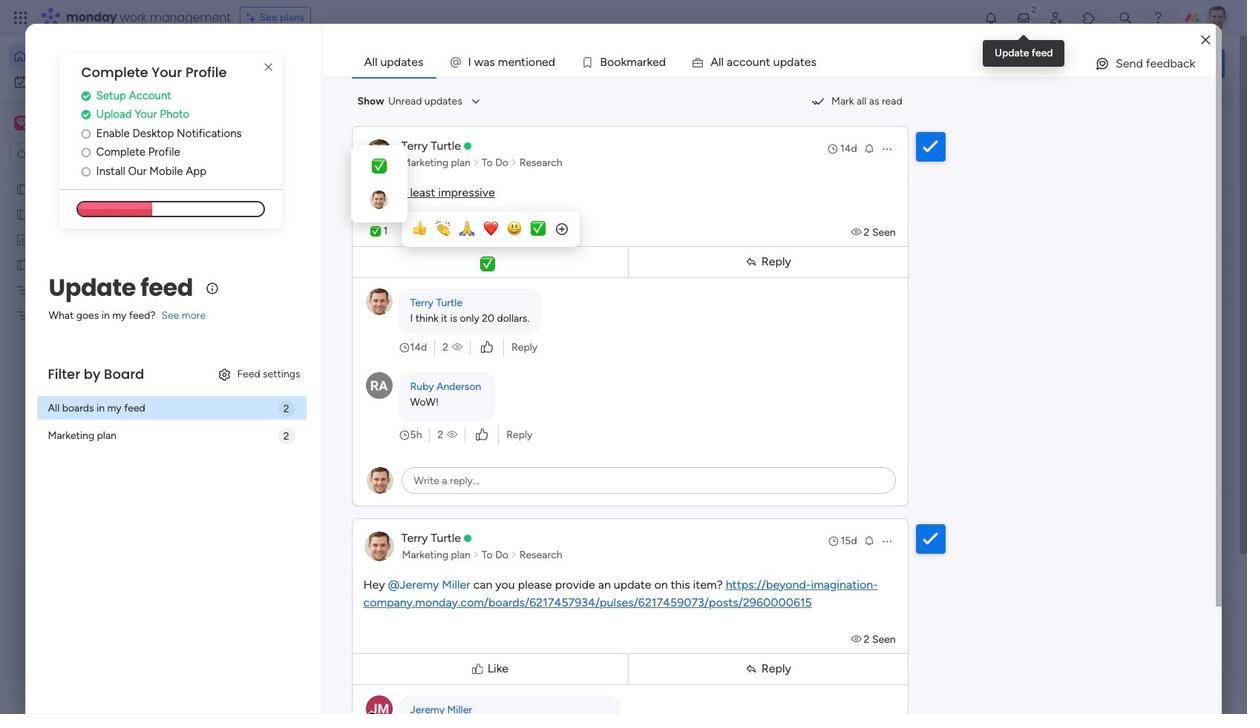 Task type: locate. For each thing, give the bounding box(es) containing it.
1 vertical spatial public board image
[[16, 207, 30, 221]]

circle o image up circle o icon
[[81, 128, 91, 139]]

notifications image
[[984, 10, 999, 25]]

2 image
[[1027, 1, 1041, 17]]

tab
[[352, 48, 436, 77]]

0 horizontal spatial slider arrow image
[[473, 548, 479, 563]]

0 horizontal spatial v2 seen image
[[447, 428, 458, 443]]

option up check circle icon
[[9, 70, 180, 94]]

circle o image
[[81, 147, 91, 158]]

see plans image
[[246, 10, 260, 26]]

0 horizontal spatial slider arrow image
[[473, 156, 479, 170]]

1 horizontal spatial slider arrow image
[[511, 548, 517, 563]]

v2 seen image
[[851, 226, 864, 239], [447, 428, 458, 443]]

0 vertical spatial public dashboard image
[[16, 232, 30, 246]]

1 horizontal spatial v2 seen image
[[851, 634, 864, 646]]

v2 seen image
[[452, 340, 463, 355], [851, 634, 864, 646]]

1 vertical spatial v2 seen image
[[447, 428, 458, 443]]

1 vertical spatial public dashboard image
[[734, 271, 750, 287]]

give feedback image
[[1095, 56, 1110, 71]]

1 vertical spatial circle o image
[[81, 166, 91, 177]]

workspace image
[[14, 115, 29, 131]]

0 vertical spatial v2 seen image
[[851, 226, 864, 239]]

monday marketplace image
[[1082, 10, 1097, 25]]

tab list
[[352, 48, 1216, 77]]

3 public board image from the top
[[16, 258, 30, 272]]

1 horizontal spatial slider arrow image
[[511, 156, 517, 170]]

public dashboard image
[[16, 232, 30, 246], [734, 271, 750, 287]]

circle o image down search in workspace 'field'
[[81, 166, 91, 177]]

2 vertical spatial public board image
[[16, 258, 30, 272]]

1 horizontal spatial public dashboard image
[[734, 271, 750, 287]]

option up check circle image
[[9, 45, 180, 68]]

1 circle o image from the top
[[81, 128, 91, 139]]

0 horizontal spatial v2 seen image
[[452, 340, 463, 355]]

0 vertical spatial public board image
[[16, 182, 30, 196]]

0 vertical spatial circle o image
[[81, 128, 91, 139]]

circle o image
[[81, 128, 91, 139], [81, 166, 91, 177]]

add to favorites image
[[440, 453, 455, 468]]

slider arrow image
[[473, 548, 479, 563], [511, 548, 517, 563]]

slider arrow image
[[473, 156, 479, 170], [511, 156, 517, 170]]

terry turtle image
[[1206, 6, 1229, 30]]

1 horizontal spatial v2 seen image
[[851, 226, 864, 239]]

option
[[9, 45, 180, 68], [9, 70, 180, 94], [0, 176, 189, 179]]

check circle image
[[81, 90, 91, 102]]

option down circle o icon
[[0, 176, 189, 179]]

check circle image
[[81, 109, 91, 120]]

public board image
[[16, 182, 30, 196], [16, 207, 30, 221], [16, 258, 30, 272]]

close recently visited image
[[229, 121, 247, 139]]

list box
[[0, 173, 189, 528]]

help image
[[1151, 10, 1166, 25]]



Task type: vqa. For each thing, say whether or not it's contained in the screenshot.
"Close" icon
yes



Task type: describe. For each thing, give the bounding box(es) containing it.
options image
[[881, 143, 893, 155]]

dapulse x slim image
[[260, 59, 277, 76]]

v2 like image
[[476, 427, 488, 444]]

1 vertical spatial v2 seen image
[[851, 634, 864, 646]]

reminder image
[[863, 142, 875, 154]]

2 slider arrow image from the left
[[511, 156, 517, 170]]

contact sales element
[[1002, 684, 1225, 715]]

remove from favorites image
[[440, 271, 455, 286]]

dapulse x slim image
[[1203, 108, 1221, 125]]

1 vertical spatial option
[[9, 70, 180, 94]]

close image
[[1201, 35, 1210, 46]]

v2 like image
[[481, 340, 493, 356]]

0 vertical spatial v2 seen image
[[452, 340, 463, 355]]

2 vertical spatial option
[[0, 176, 189, 179]]

2 public board image from the top
[[16, 207, 30, 221]]

quick search results list box
[[229, 139, 967, 517]]

2 element
[[379, 559, 397, 577]]

search everything image
[[1118, 10, 1133, 25]]

public board image
[[491, 271, 507, 287]]

select product image
[[13, 10, 28, 25]]

0 horizontal spatial public dashboard image
[[16, 232, 30, 246]]

getting started element
[[1002, 541, 1225, 600]]

1 slider arrow image from the left
[[473, 156, 479, 170]]

component image
[[491, 294, 504, 308]]

v2 user feedback image
[[1014, 55, 1025, 72]]

update feed image
[[1016, 10, 1031, 25]]

Search in workspace field
[[31, 147, 124, 164]]

2 circle o image from the top
[[81, 166, 91, 177]]

help center element
[[1002, 612, 1225, 672]]

invite members image
[[1049, 10, 1064, 25]]

2 slider arrow image from the left
[[511, 548, 517, 563]]

0 vertical spatial option
[[9, 45, 180, 68]]

1 public board image from the top
[[16, 182, 30, 196]]

add to favorites image
[[683, 271, 698, 286]]

workspace selection element
[[14, 114, 124, 134]]

v2 bolt switch image
[[1130, 55, 1139, 72]]

1 slider arrow image from the left
[[473, 548, 479, 563]]

workspace image
[[16, 115, 27, 131]]



